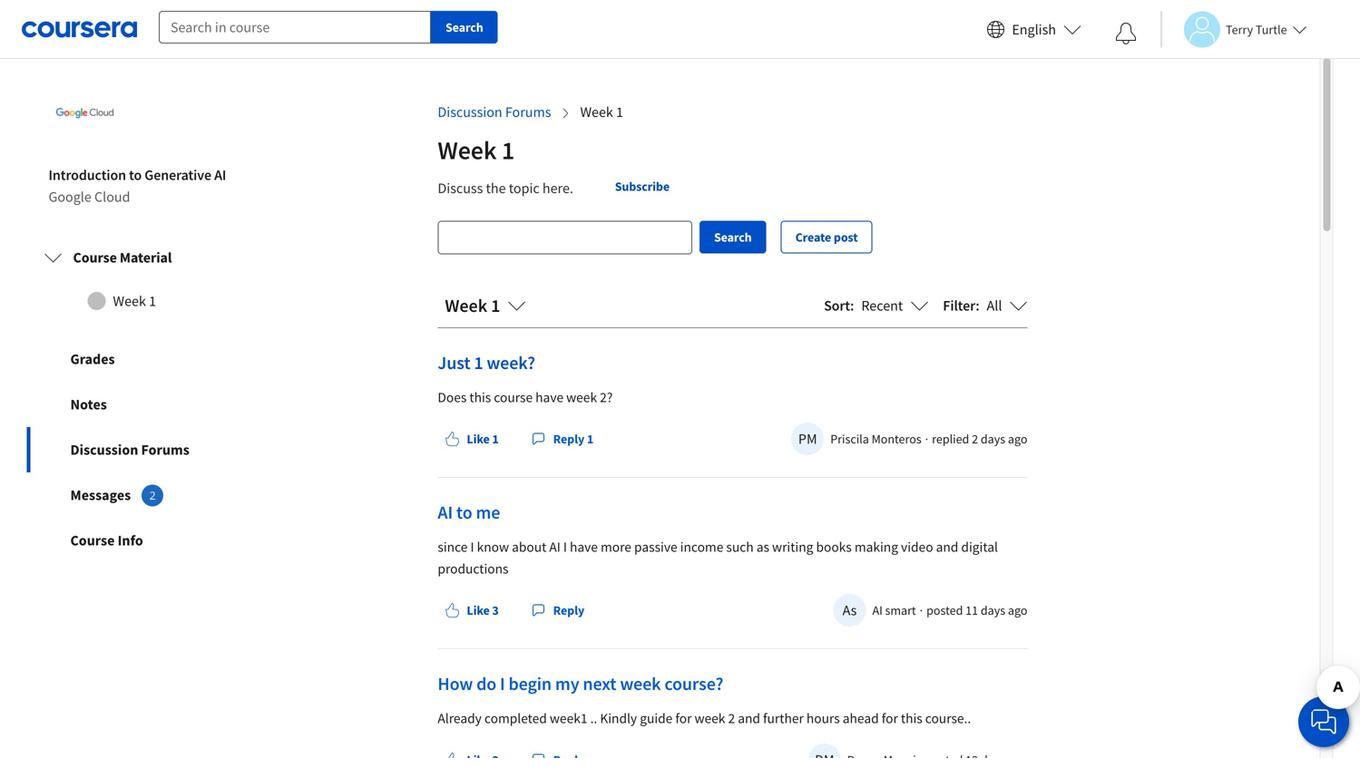Task type: vqa. For each thing, say whether or not it's contained in the screenshot.
bottom AT
no



Task type: describe. For each thing, give the bounding box(es) containing it.
ai up the "since"
[[438, 501, 453, 524]]

already
[[438, 710, 482, 727]]

subscribe button
[[588, 170, 697, 203]]

ai inside since i know about ai i have more passive income such as writing   books making video and digital productions
[[549, 538, 561, 556]]

week 1 inside week 1 link
[[113, 292, 156, 311]]

google
[[49, 188, 91, 206]]

reply link
[[524, 594, 592, 627]]

terry turtle button
[[1161, 11, 1307, 48]]

week 1 right "chevron right" image
[[580, 103, 623, 121]]

week right "chevron right" image
[[580, 103, 613, 121]]

ai inside introduction to generative ai google cloud
[[214, 166, 226, 184]]

week 1 up discuss
[[438, 134, 515, 166]]

introduction to generative ai google cloud
[[49, 166, 226, 206]]

topic
[[509, 179, 540, 198]]

info
[[118, 532, 143, 550]]

1 vertical spatial this
[[901, 710, 923, 727]]

1 inside "button"
[[492, 431, 499, 447]]

course info
[[70, 532, 143, 550]]

making
[[855, 538, 898, 556]]

· posted 11 days ago
[[920, 602, 1028, 619]]

1 vertical spatial 2
[[150, 488, 156, 503]]

messages
[[70, 487, 131, 505]]

since i know about ai i have more passive income such as writing   books making video and digital productions
[[438, 538, 998, 577]]

1 horizontal spatial discussion
[[438, 103, 502, 121]]

ahead
[[843, 710, 879, 727]]

passive
[[634, 538, 677, 556]]

1 horizontal spatial week
[[620, 673, 661, 695]]

week1
[[550, 710, 588, 727]]

· replied 2 days ago
[[925, 431, 1028, 447]]

turtle
[[1256, 21, 1287, 38]]

week 1 link
[[44, 283, 271, 320]]

Search in course text field
[[159, 11, 431, 44]]

productions
[[438, 560, 509, 577]]

subscribe
[[615, 178, 670, 195]]

1 up just 1 week? link in the top left of the page
[[491, 294, 500, 317]]

1 vertical spatial and
[[738, 710, 760, 727]]

create post
[[795, 229, 858, 246]]

just
[[438, 352, 470, 374]]

week?
[[487, 352, 535, 374]]

the
[[486, 179, 506, 198]]

posted
[[927, 602, 963, 619]]

week up just
[[445, 294, 487, 317]]

search button for search input field
[[700, 221, 766, 254]]

does this course have week 2?
[[438, 389, 613, 406]]

kindly
[[600, 710, 637, 727]]

1 down course material dropdown button
[[149, 292, 156, 311]]

ai smart
[[872, 602, 916, 619]]

next
[[583, 673, 617, 695]]

course
[[494, 389, 533, 406]]

know
[[477, 538, 509, 556]]

all
[[987, 297, 1002, 315]]

· for just 1 week?
[[925, 431, 928, 447]]

priscila monteros
[[831, 431, 922, 447]]

google cloud image
[[49, 77, 121, 150]]

course for course info
[[70, 532, 115, 550]]

such
[[726, 538, 754, 556]]

2 horizontal spatial 2
[[972, 431, 978, 447]]

ai left smart
[[872, 602, 883, 619]]

have inside since i know about ai i have more passive income such as writing   books making video and digital productions
[[570, 538, 598, 556]]

1 for from the left
[[675, 710, 692, 727]]

course material button
[[29, 232, 285, 283]]

show notifications image
[[1115, 23, 1137, 44]]

create
[[795, 229, 831, 246]]

monteros
[[872, 431, 922, 447]]

terry turtle
[[1226, 21, 1287, 38]]

all button
[[987, 295, 1028, 317]]

week 1 button
[[445, 294, 526, 317]]

notes link
[[27, 382, 288, 428]]

ai to me link
[[438, 501, 500, 524]]

about
[[512, 538, 547, 556]]

begin
[[509, 673, 552, 695]]

already completed week1 .. kindly guide for week 2 and further hours ahead for this course..
[[438, 710, 971, 727]]

0 vertical spatial discussion forums
[[438, 103, 551, 121]]

smart
[[885, 602, 916, 619]]

ai to me
[[438, 501, 500, 524]]

ago for me
[[1008, 602, 1028, 619]]

digital
[[961, 538, 998, 556]]

just 1 week?
[[438, 352, 535, 374]]

help center image
[[1313, 711, 1335, 733]]

material
[[120, 249, 172, 267]]

days for just 1 week?
[[981, 431, 1006, 447]]

reply for reply 1
[[553, 431, 585, 447]]

english button
[[979, 0, 1089, 59]]

1 horizontal spatial forums
[[505, 103, 551, 121]]

search for search in course text box's search button
[[446, 19, 483, 35]]

0 horizontal spatial i
[[471, 538, 474, 556]]

11
[[966, 602, 978, 619]]

like 1
[[467, 431, 499, 447]]

reply 1 link
[[524, 423, 601, 455]]

video
[[901, 538, 933, 556]]

filter:
[[943, 297, 980, 315]]

reply 1
[[553, 431, 594, 447]]

0 vertical spatial week
[[566, 389, 597, 406]]

· for ai to me
[[920, 602, 923, 619]]

hours
[[807, 710, 840, 727]]

1 horizontal spatial i
[[500, 673, 505, 695]]



Task type: locate. For each thing, give the bounding box(es) containing it.
1 horizontal spatial to
[[456, 501, 472, 524]]

replied
[[932, 431, 969, 447]]

1 vertical spatial forums
[[141, 441, 189, 459]]

week down the course?
[[695, 710, 725, 727]]

sort:
[[824, 297, 854, 315]]

and right the video at the bottom right
[[936, 538, 959, 556]]

discussion forums link
[[438, 103, 551, 121], [27, 428, 288, 473]]

forums
[[505, 103, 551, 121], [141, 441, 189, 459]]

2 like from the top
[[467, 602, 490, 619]]

english
[[1012, 20, 1056, 39]]

discussion up discuss
[[438, 103, 502, 121]]

discussion forums down notes link
[[70, 441, 189, 459]]

1 vertical spatial discussion forums
[[70, 441, 189, 459]]

week 1 down material
[[113, 292, 156, 311]]

0 vertical spatial forums
[[505, 103, 551, 121]]

1 horizontal spatial search button
[[700, 221, 766, 254]]

search
[[446, 19, 483, 35], [714, 229, 752, 246]]

1 horizontal spatial ·
[[925, 431, 928, 447]]

0 vertical spatial and
[[936, 538, 959, 556]]

to for ai
[[456, 501, 472, 524]]

1 like from the top
[[467, 431, 490, 447]]

how do i begin my next week course?
[[438, 673, 723, 695]]

ago right replied
[[1008, 431, 1028, 447]]

1 up discuss the topic here.
[[502, 134, 515, 166]]

2 days from the top
[[981, 602, 1006, 619]]

1 down does this course have week 2?
[[587, 431, 594, 447]]

to left me
[[456, 501, 472, 524]]

chevron right image
[[558, 106, 573, 121]]

· left replied
[[925, 431, 928, 447]]

2
[[972, 431, 978, 447], [150, 488, 156, 503], [728, 710, 735, 727]]

thumbs up image left like 3
[[445, 603, 460, 618]]

..
[[590, 710, 597, 727]]

as
[[757, 538, 769, 556]]

and inside since i know about ai i have more passive income such as writing   books making video and digital productions
[[936, 538, 959, 556]]

my
[[555, 673, 579, 695]]

1 vertical spatial week
[[620, 673, 661, 695]]

create post button
[[781, 221, 873, 254]]

1 vertical spatial like
[[467, 602, 490, 619]]

chat with us image
[[1309, 708, 1338, 737]]

Search Input field
[[439, 222, 691, 254]]

reply for reply
[[553, 602, 585, 619]]

1 vertical spatial thumbs up image
[[445, 753, 460, 759]]

0 horizontal spatial for
[[675, 710, 692, 727]]

1 horizontal spatial have
[[570, 538, 598, 556]]

course material
[[73, 249, 172, 267]]

1 vertical spatial search button
[[700, 221, 766, 254]]

ai right the generative
[[214, 166, 226, 184]]

3
[[492, 602, 499, 619]]

1 horizontal spatial discussion forums link
[[438, 103, 551, 121]]

does
[[438, 389, 467, 406]]

thumbs up image
[[445, 603, 460, 618], [445, 753, 460, 759]]

week left the 2?
[[566, 389, 597, 406]]

course for course material
[[73, 249, 117, 267]]

notes
[[70, 396, 107, 414]]

just 1 week? link
[[438, 352, 535, 374]]

2 left further
[[728, 710, 735, 727]]

have right course
[[536, 389, 564, 406]]

income
[[680, 538, 724, 556]]

coursera image
[[22, 15, 137, 44]]

priscila
[[831, 431, 869, 447]]

discuss
[[438, 179, 483, 198]]

1 horizontal spatial this
[[901, 710, 923, 727]]

2 ago from the top
[[1008, 602, 1028, 619]]

1 reply from the top
[[553, 431, 585, 447]]

here.
[[543, 179, 573, 198]]

guide
[[640, 710, 673, 727]]

thumbs up image down already
[[445, 753, 460, 759]]

reply down does this course have week 2?
[[553, 431, 585, 447]]

me
[[476, 501, 500, 524]]

0 horizontal spatial forums
[[141, 441, 189, 459]]

0 vertical spatial course
[[73, 249, 117, 267]]

ago
[[1008, 431, 1028, 447], [1008, 602, 1028, 619]]

like left 3 at left bottom
[[467, 602, 490, 619]]

discuss the topic here.
[[438, 179, 573, 198]]

1 vertical spatial days
[[981, 602, 1006, 619]]

1 vertical spatial reply
[[553, 602, 585, 619]]

course
[[73, 249, 117, 267], [70, 532, 115, 550]]

days right replied
[[981, 431, 1006, 447]]

how do i begin my next week course? link
[[438, 673, 723, 695]]

have
[[536, 389, 564, 406], [570, 538, 598, 556]]

0 vertical spatial search button
[[431, 11, 498, 44]]

and
[[936, 538, 959, 556], [738, 710, 760, 727]]

1 horizontal spatial search
[[714, 229, 752, 246]]

1 horizontal spatial for
[[882, 710, 898, 727]]

1 vertical spatial have
[[570, 538, 598, 556]]

week up guide
[[620, 673, 661, 695]]

0 vertical spatial 2
[[972, 431, 978, 447]]

1 horizontal spatial and
[[936, 538, 959, 556]]

to up cloud
[[129, 166, 142, 184]]

0 horizontal spatial and
[[738, 710, 760, 727]]

books
[[816, 538, 852, 556]]

0 vertical spatial days
[[981, 431, 1006, 447]]

pm
[[798, 430, 817, 448]]

1 vertical spatial search
[[714, 229, 752, 246]]

0 vertical spatial have
[[536, 389, 564, 406]]

0 vertical spatial this
[[470, 389, 491, 406]]

cloud
[[94, 188, 130, 206]]

0 vertical spatial discussion
[[438, 103, 502, 121]]

1 vertical spatial to
[[456, 501, 472, 524]]

0 vertical spatial ago
[[1008, 431, 1028, 447]]

like 3
[[467, 602, 499, 619]]

search button for search in course text box
[[431, 11, 498, 44]]

to
[[129, 166, 142, 184], [456, 501, 472, 524]]

recent
[[862, 297, 903, 315]]

week
[[566, 389, 597, 406], [620, 673, 661, 695], [695, 710, 725, 727]]

2 for from the left
[[882, 710, 898, 727]]

days for ai to me
[[981, 602, 1006, 619]]

for right ahead
[[882, 710, 898, 727]]

week
[[580, 103, 613, 121], [438, 134, 497, 166], [113, 292, 146, 311], [445, 294, 487, 317]]

discussion forums left "chevron right" image
[[438, 103, 551, 121]]

1 vertical spatial ago
[[1008, 602, 1028, 619]]

2 right replied
[[972, 431, 978, 447]]

0 horizontal spatial 2
[[150, 488, 156, 503]]

this
[[470, 389, 491, 406], [901, 710, 923, 727]]

ai right "about"
[[549, 538, 561, 556]]

course left info
[[70, 532, 115, 550]]

thumbs up image inside the like 3 "button"
[[445, 603, 460, 618]]

2 up course info link
[[150, 488, 156, 503]]

discussion up messages
[[70, 441, 138, 459]]

0 horizontal spatial ·
[[920, 602, 923, 619]]

course?
[[665, 673, 723, 695]]

generative
[[145, 166, 211, 184]]

week up discuss
[[438, 134, 497, 166]]

0 horizontal spatial week
[[566, 389, 597, 406]]

ago right 11
[[1008, 602, 1028, 619]]

week 1
[[580, 103, 623, 121], [438, 134, 515, 166], [113, 292, 156, 311], [445, 294, 500, 317]]

to for introduction
[[129, 166, 142, 184]]

further
[[763, 710, 804, 727]]

1 thumbs up image from the top
[[445, 603, 460, 618]]

0 horizontal spatial this
[[470, 389, 491, 406]]

0 vertical spatial ·
[[925, 431, 928, 447]]

2 horizontal spatial week
[[695, 710, 725, 727]]

1 ago from the top
[[1008, 431, 1028, 447]]

since
[[438, 538, 468, 556]]

discussion forums link left "chevron right" image
[[438, 103, 551, 121]]

like 3 button
[[438, 594, 506, 627]]

writing
[[772, 538, 813, 556]]

course info link
[[27, 518, 288, 564]]

grades link
[[27, 337, 288, 382]]

reply inside 'link'
[[553, 431, 585, 447]]

1 vertical spatial discussion
[[70, 441, 138, 459]]

thumbs up image
[[445, 432, 460, 446]]

0 horizontal spatial discussion
[[70, 441, 138, 459]]

forums down notes link
[[141, 441, 189, 459]]

1 inside 'link'
[[587, 431, 594, 447]]

discussion forums link up messages
[[27, 428, 288, 473]]

0 vertical spatial search
[[446, 19, 483, 35]]

0 vertical spatial reply
[[553, 431, 585, 447]]

ago for week?
[[1008, 431, 1028, 447]]

1 horizontal spatial discussion forums
[[438, 103, 551, 121]]

like right thumbs up icon
[[467, 431, 490, 447]]

search for search button for search input field
[[714, 229, 752, 246]]

1 right just
[[474, 352, 483, 374]]

terry
[[1226, 21, 1253, 38]]

like for 1
[[467, 431, 490, 447]]

reply
[[553, 431, 585, 447], [553, 602, 585, 619]]

0 horizontal spatial have
[[536, 389, 564, 406]]

2 horizontal spatial i
[[563, 538, 567, 556]]

2 vertical spatial week
[[695, 710, 725, 727]]

days right 11
[[981, 602, 1006, 619]]

this left course..
[[901, 710, 923, 727]]

to inside introduction to generative ai google cloud
[[129, 166, 142, 184]]

discussion forums
[[438, 103, 551, 121], [70, 441, 189, 459]]

2?
[[600, 389, 613, 406]]

grades
[[70, 350, 115, 369]]

recent button
[[862, 295, 929, 317]]

week 1 up just 1 week? link in the top left of the page
[[445, 294, 500, 317]]

do
[[476, 673, 497, 695]]

i right do
[[500, 673, 505, 695]]

0 horizontal spatial discussion forums
[[70, 441, 189, 459]]

i right "about"
[[563, 538, 567, 556]]

introduction
[[49, 166, 126, 184]]

have left 'more'
[[570, 538, 598, 556]]

0 horizontal spatial to
[[129, 166, 142, 184]]

2 reply from the top
[[553, 602, 585, 619]]

0 horizontal spatial discussion forums link
[[27, 428, 288, 473]]

and left further
[[738, 710, 760, 727]]

1 days from the top
[[981, 431, 1006, 447]]

2 thumbs up image from the top
[[445, 753, 460, 759]]

1 horizontal spatial 2
[[728, 710, 735, 727]]

0 vertical spatial to
[[129, 166, 142, 184]]

course left material
[[73, 249, 117, 267]]

like for to
[[467, 602, 490, 619]]

course inside dropdown button
[[73, 249, 117, 267]]

0 horizontal spatial search
[[446, 19, 483, 35]]

forums left "chevron right" image
[[505, 103, 551, 121]]

1 right "chevron right" image
[[616, 103, 623, 121]]

completed
[[484, 710, 547, 727]]

course..
[[925, 710, 971, 727]]

· right smart
[[920, 602, 923, 619]]

1 right thumbs up icon
[[492, 431, 499, 447]]

2 vertical spatial 2
[[728, 710, 735, 727]]

0 vertical spatial thumbs up image
[[445, 603, 460, 618]]

reply right 3 at left bottom
[[553, 602, 585, 619]]

i right the "since"
[[471, 538, 474, 556]]

1 vertical spatial course
[[70, 532, 115, 550]]

like
[[467, 431, 490, 447], [467, 602, 490, 619]]

more
[[601, 538, 632, 556]]

i
[[471, 538, 474, 556], [563, 538, 567, 556], [500, 673, 505, 695]]

1 vertical spatial ·
[[920, 602, 923, 619]]

0 vertical spatial discussion forums link
[[438, 103, 551, 121]]

week down course material
[[113, 292, 146, 311]]

0 vertical spatial like
[[467, 431, 490, 447]]

this right does
[[470, 389, 491, 406]]

0 horizontal spatial search button
[[431, 11, 498, 44]]

as
[[843, 602, 857, 620]]

1 vertical spatial discussion forums link
[[27, 428, 288, 473]]

for right guide
[[675, 710, 692, 727]]



